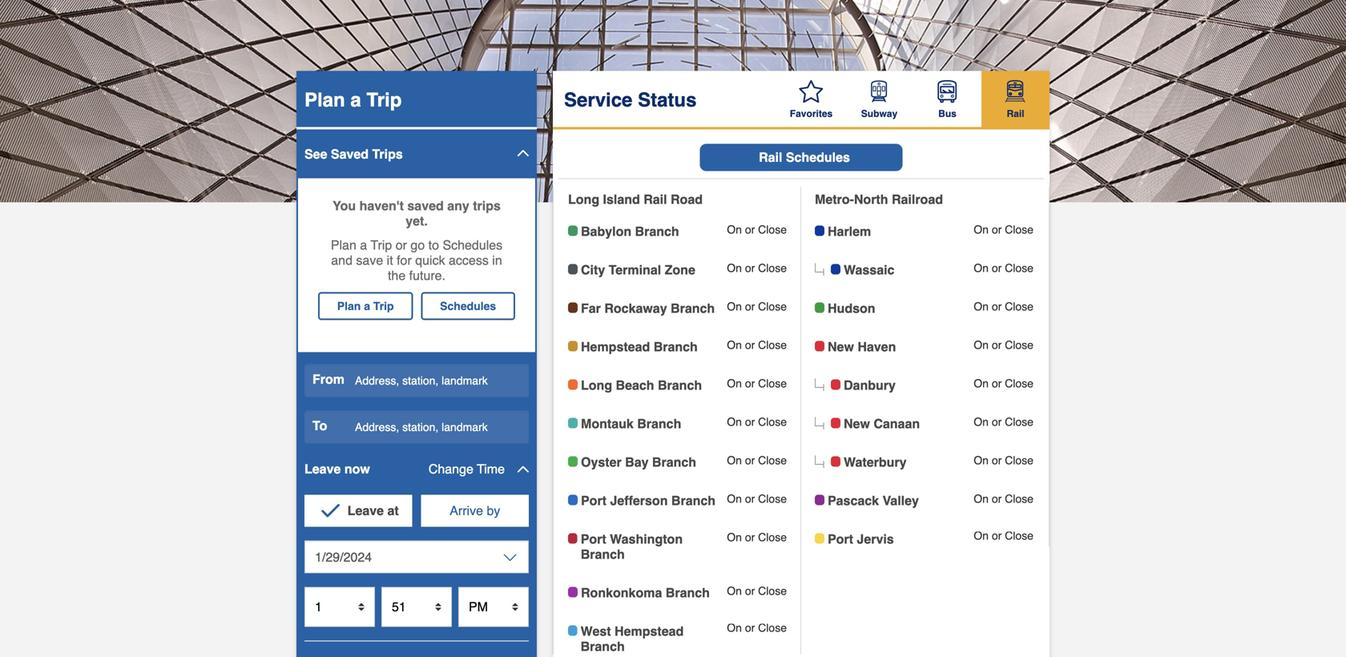Task type: locate. For each thing, give the bounding box(es) containing it.
on down rail line montauk branch list item
[[727, 454, 742, 467]]

rail right bus
[[1007, 108, 1025, 120]]

on or close link for danbury
[[974, 377, 1034, 390]]

close for city terminal zone
[[759, 262, 787, 275]]

on down rail line pascack valley list item at right
[[974, 530, 989, 542]]

1 list from the left
[[568, 223, 787, 655]]

on up rail line wassaic list item
[[974, 223, 989, 236]]

oyster
[[581, 455, 622, 470]]

on or close link inside rail line port jervis list item
[[974, 530, 1034, 542]]

2 vertical spatial trip
[[374, 300, 394, 313]]

1 vertical spatial long
[[581, 378, 613, 393]]

on inside the rail line west hempstead branch list item
[[727, 622, 742, 635]]

leave for leave now
[[305, 462, 341, 477]]

close for long beach branch
[[759, 377, 787, 390]]

0 vertical spatial long
[[568, 192, 600, 207]]

branch up rail line long beach branch list item
[[654, 340, 698, 354]]

close for hempstead branch
[[759, 339, 787, 352]]

close inside the rail line west hempstead branch list item
[[759, 622, 787, 635]]

or inside rail line new canaan list item
[[992, 416, 1002, 429]]

close for babylon branch
[[759, 223, 787, 236]]

to
[[313, 419, 327, 433]]

0 vertical spatial a
[[351, 89, 361, 111]]

long for long island rail road
[[568, 192, 600, 207]]

or inside rail line harlem list item
[[992, 223, 1002, 236]]

schedules inside plan a trip or go to schedules and save it for quick access in the         future.
[[443, 238, 503, 253]]

0 vertical spatial rail
[[1007, 108, 1025, 120]]

on or close link for port jefferson branch
[[727, 493, 787, 506]]

on down rail line long beach branch list item
[[727, 416, 742, 429]]

rail line waterbury list item
[[815, 454, 1034, 470]]

danbury
[[844, 378, 896, 393]]

plan a trip down the on the top
[[337, 300, 394, 313]]

close for hudson
[[1006, 300, 1034, 313]]

on down rail line wassaic list item
[[974, 300, 989, 313]]

list containing harlem
[[815, 223, 1034, 547]]

on or close link inside the rail line ronkonkoma branch list item
[[727, 585, 787, 598]]

1 vertical spatial a
[[360, 238, 367, 253]]

trip inside plan a trip or go to schedules and save it for quick access in the         future.
[[371, 238, 392, 253]]

on or close inside the rail line hempstead branch list item
[[727, 339, 787, 352]]

on or close link inside rail line babylon branch list item
[[727, 223, 787, 236]]

close inside 'rail line oyster bay branch' list item
[[759, 454, 787, 467]]

0 vertical spatial hempstead
[[581, 340, 650, 354]]

see saved trips button
[[305, 127, 529, 164]]

tab list
[[778, 71, 1050, 127]]

port left jervis
[[828, 532, 854, 547]]

favorites
[[790, 108, 833, 120]]

close inside rail line new canaan list item
[[1006, 416, 1034, 429]]

see saved trips
[[305, 147, 403, 162]]

on or close
[[727, 223, 787, 236], [974, 223, 1034, 236], [727, 262, 787, 275], [974, 262, 1034, 275], [727, 300, 787, 313], [974, 300, 1034, 313], [727, 339, 787, 352], [974, 339, 1034, 352], [727, 377, 787, 390], [974, 377, 1034, 390], [727, 416, 787, 429], [974, 416, 1034, 429], [727, 454, 787, 467], [974, 454, 1034, 467], [727, 493, 787, 506], [974, 493, 1034, 506], [974, 530, 1034, 542], [727, 531, 787, 544], [727, 585, 787, 598], [727, 622, 787, 635]]

region containing leave at
[[301, 495, 532, 642]]

long
[[568, 192, 600, 207], [581, 378, 613, 393]]

rail line port washington branch list item
[[568, 531, 787, 563]]

or for ronkonkoma branch
[[745, 585, 755, 598]]

list for rail
[[568, 223, 787, 655]]

or for babylon branch
[[745, 223, 755, 236]]

yet.
[[406, 214, 428, 229]]

leave left now
[[305, 462, 341, 477]]

in
[[492, 253, 502, 268]]

on or close link inside rail line wassaic list item
[[974, 262, 1034, 275]]

new
[[828, 340, 855, 354], [844, 417, 871, 431]]

hempstead down ronkonkoma branch
[[615, 624, 684, 639]]

port inside "port washington branch"
[[581, 532, 607, 547]]

1 horizontal spatial list
[[815, 223, 1034, 547]]

on or close inside the rail line ronkonkoma branch list item
[[727, 585, 787, 598]]

on inside rail line new canaan list item
[[974, 416, 989, 429]]

on or close link inside rail line far rockaway branch list item
[[727, 300, 787, 313]]

or for port jervis
[[992, 530, 1002, 542]]

or inside rail line pascack valley list item
[[992, 493, 1002, 506]]

long left beach
[[581, 378, 613, 393]]

leave
[[305, 462, 341, 477], [348, 504, 384, 518]]

on or close link inside rail line port jefferson branch list item
[[727, 493, 787, 506]]

on inside the rail line hempstead branch list item
[[727, 339, 742, 352]]

north
[[855, 192, 889, 207]]

1 horizontal spatial leave
[[348, 504, 384, 518]]

on or close link for new haven
[[974, 339, 1034, 352]]

or for west hempstead branch
[[745, 622, 755, 635]]

long left island
[[568, 192, 600, 207]]

on or close link inside rail line harlem list item
[[974, 223, 1034, 236]]

on or close inside rail line danbury list item
[[974, 377, 1034, 390]]

montauk
[[581, 417, 634, 431]]

branch up 'rail line oyster bay branch' list item
[[638, 417, 682, 431]]

on or close link for far rockaway branch
[[727, 300, 787, 313]]

or inside rail line city terminal zone list item
[[745, 262, 755, 275]]

on or close inside rail line far rockaway branch list item
[[727, 300, 787, 313]]

rail
[[1007, 108, 1025, 120], [759, 150, 783, 165], [644, 192, 667, 207]]

2 list from the left
[[815, 223, 1034, 547]]

a
[[351, 89, 361, 111], [360, 238, 367, 253], [364, 300, 370, 313]]

rail line port jefferson branch list item
[[568, 493, 787, 509]]

on or close link inside rail line hudson list item
[[974, 300, 1034, 313]]

close inside the rail line hempstead branch list item
[[759, 339, 787, 352]]

rail line new canaan list item
[[815, 416, 1034, 432]]

rail line ronkonkoma branch list item
[[568, 585, 787, 601]]

a down save
[[364, 300, 370, 313]]

on down rail line waterbury list item
[[974, 493, 989, 506]]

or inside rail line wassaic list item
[[992, 262, 1002, 275]]

close for pascack valley
[[1006, 493, 1034, 506]]

on or close inside rail line harlem list item
[[974, 223, 1034, 236]]

close inside rail line port jervis list item
[[1006, 530, 1034, 542]]

close for oyster bay branch
[[759, 454, 787, 467]]

or inside rail line waterbury list item
[[992, 454, 1002, 467]]

and
[[331, 253, 353, 268]]

region
[[298, 127, 536, 657], [301, 495, 532, 642]]

you
[[333, 199, 356, 213]]

or for wassaic
[[992, 262, 1002, 275]]

on or close for new canaan
[[974, 416, 1034, 429]]

on or close link inside rail line port washington branch list item
[[727, 531, 787, 544]]

on or close link inside rail line new haven list item
[[974, 339, 1034, 352]]

on inside rail line waterbury list item
[[974, 454, 989, 467]]

plan
[[305, 89, 345, 111], [331, 238, 357, 253], [337, 300, 361, 313]]

None number field
[[305, 587, 375, 627], [382, 587, 452, 627], [305, 587, 375, 627], [382, 587, 452, 627]]

close inside rail line city terminal zone list item
[[759, 262, 787, 275]]

on for oyster bay branch
[[727, 454, 742, 467]]

or inside rail line long beach branch list item
[[745, 377, 755, 390]]

on or close for harlem
[[974, 223, 1034, 236]]

1 vertical spatial plan
[[331, 238, 357, 253]]

on inside rail line port jervis list item
[[974, 530, 989, 542]]

1 vertical spatial schedules
[[443, 238, 503, 253]]

new canaan
[[844, 417, 920, 431]]

on or close inside rail line port jefferson branch list item
[[727, 493, 787, 506]]

close inside rail line port jefferson branch list item
[[759, 493, 787, 506]]

a up see saved trips
[[351, 89, 361, 111]]

go
[[411, 238, 425, 253]]

on down rail line port jefferson branch list item at bottom
[[727, 531, 742, 544]]

close inside rail line montauk branch list item
[[759, 416, 787, 429]]

0 vertical spatial plan
[[305, 89, 345, 111]]

on or close inside rail line waterbury list item
[[974, 454, 1034, 467]]

rockaway
[[605, 301, 668, 316]]

close inside rail line far rockaway branch list item
[[759, 300, 787, 313]]

plan a trip
[[305, 89, 402, 111], [337, 300, 394, 313]]

a inside "button"
[[364, 300, 370, 313]]

on or close inside rail line city terminal zone list item
[[727, 262, 787, 275]]

metro-
[[815, 192, 855, 207]]

rail inside tab list
[[1007, 108, 1025, 120]]

port down the oyster
[[581, 494, 607, 508]]

port washington branch
[[581, 532, 683, 562]]

plan up "see"
[[305, 89, 345, 111]]

on or close for waterbury
[[974, 454, 1034, 467]]

wassaic
[[844, 263, 895, 277]]

close for waterbury
[[1006, 454, 1034, 467]]

plan down and
[[337, 300, 361, 313]]

new left canaan
[[844, 417, 871, 431]]

washington
[[610, 532, 683, 547]]

canaan
[[874, 417, 920, 431]]

trip
[[367, 89, 402, 111], [371, 238, 392, 253], [374, 300, 394, 313]]

far rockaway branch
[[581, 301, 715, 316]]

on down rail line far rockaway branch list item
[[727, 339, 742, 352]]

plan a trip up see saved trips
[[305, 89, 402, 111]]

new left haven
[[828, 340, 855, 354]]

port left washington
[[581, 532, 607, 547]]

on inside rail line harlem list item
[[974, 223, 989, 236]]

close inside rail line port washington branch list item
[[759, 531, 787, 544]]

close for port jervis
[[1006, 530, 1034, 542]]

on
[[727, 223, 742, 236], [974, 223, 989, 236], [727, 262, 742, 275], [974, 262, 989, 275], [727, 300, 742, 313], [974, 300, 989, 313], [727, 339, 742, 352], [974, 339, 989, 352], [727, 377, 742, 390], [974, 377, 989, 390], [727, 416, 742, 429], [974, 416, 989, 429], [727, 454, 742, 467], [974, 454, 989, 467], [727, 493, 742, 506], [974, 493, 989, 506], [974, 530, 989, 542], [727, 531, 742, 544], [727, 585, 742, 598], [727, 622, 742, 635]]

on or close link
[[727, 223, 787, 236], [974, 223, 1034, 236], [727, 262, 787, 275], [974, 262, 1034, 275], [727, 300, 787, 313], [974, 300, 1034, 313], [727, 339, 787, 352], [974, 339, 1034, 352], [727, 377, 787, 390], [974, 377, 1034, 390], [727, 416, 787, 429], [974, 416, 1034, 429], [727, 454, 787, 467], [974, 454, 1034, 467], [727, 493, 787, 506], [974, 493, 1034, 506], [974, 530, 1034, 542], [727, 531, 787, 544], [727, 585, 787, 598], [727, 622, 787, 635]]

leave left at
[[348, 504, 384, 518]]

or inside rail line montauk branch list item
[[745, 416, 755, 429]]

schedules down access
[[440, 300, 496, 313]]

rail for rail schedules
[[759, 150, 783, 165]]

close inside rail line wassaic list item
[[1006, 262, 1034, 275]]

on or close link inside the rail line hempstead branch list item
[[727, 339, 787, 352]]

or for port washington branch
[[745, 531, 755, 544]]

rail schedules
[[759, 150, 851, 165]]

rail line hempstead branch list item
[[568, 339, 787, 355]]

1 vertical spatial new
[[844, 417, 871, 431]]

2 vertical spatial a
[[364, 300, 370, 313]]

Select date (format month/day/year) text field
[[305, 541, 529, 574]]

on or close link inside rail line long beach branch list item
[[727, 377, 787, 390]]

on down rail line harlem list item
[[974, 262, 989, 275]]

hempstead inside west hempstead branch
[[615, 624, 684, 639]]

harlem
[[828, 224, 872, 239]]

0 vertical spatial new
[[828, 340, 855, 354]]

schedules up access
[[443, 238, 503, 253]]

on inside rail line new haven list item
[[974, 339, 989, 352]]

close inside rail line new haven list item
[[1006, 339, 1034, 352]]

babylon
[[581, 224, 632, 239]]

or for harlem
[[992, 223, 1002, 236]]

a up save
[[360, 238, 367, 253]]

on or close link inside rail line new canaan list item
[[974, 416, 1034, 429]]

rail link
[[982, 71, 1050, 127]]

on or close for montauk branch
[[727, 416, 787, 429]]

long for long beach branch
[[581, 378, 613, 393]]

1 vertical spatial trip
[[371, 238, 392, 253]]

close for new haven
[[1006, 339, 1034, 352]]

rail line harlem list item
[[815, 223, 1034, 239]]

branch up ronkonkoma
[[581, 547, 625, 562]]

on inside rail line wassaic list item
[[974, 262, 989, 275]]

or inside rail line new haven list item
[[992, 339, 1002, 352]]

on for hudson
[[974, 300, 989, 313]]

on or close link inside rail line waterbury list item
[[974, 454, 1034, 467]]

branch up the rail line west hempstead branch list item
[[666, 586, 710, 601]]

list for railroad
[[815, 223, 1034, 547]]

or inside rail line far rockaway branch list item
[[745, 300, 755, 313]]

close inside rail line harlem list item
[[1006, 223, 1034, 236]]

schedules down favorites
[[786, 150, 851, 165]]

on for new canaan
[[974, 416, 989, 429]]

port
[[581, 494, 607, 508], [581, 532, 607, 547], [828, 532, 854, 547]]

on or close inside the rail line west hempstead branch list item
[[727, 622, 787, 635]]

From search field
[[305, 364, 529, 397]]

on or close inside rail line port washington branch list item
[[727, 531, 787, 544]]

1 vertical spatial rail
[[759, 150, 783, 165]]

plan a trip inside "button"
[[337, 300, 394, 313]]

on or close inside rail line port jervis list item
[[974, 530, 1034, 542]]

1 vertical spatial leave
[[348, 504, 384, 518]]

rail down the favorites link
[[759, 150, 783, 165]]

on or close inside rail line pascack valley list item
[[974, 493, 1034, 506]]

on or close inside 'rail line oyster bay branch' list item
[[727, 454, 787, 467]]

rail left road
[[644, 192, 667, 207]]

arrive
[[450, 504, 483, 518]]

on or close link inside rail line danbury list item
[[974, 377, 1034, 390]]

rail line west hempstead branch list item
[[568, 622, 787, 655]]

or inside rail line danbury list item
[[992, 377, 1002, 390]]

trip down the on the top
[[374, 300, 394, 313]]

new for new canaan
[[844, 417, 871, 431]]

on or close link inside rail line montauk branch list item
[[727, 416, 787, 429]]

on for danbury
[[974, 377, 989, 390]]

close inside rail line hudson list item
[[1006, 300, 1034, 313]]

branch right bay
[[653, 455, 697, 470]]

on for ronkonkoma branch
[[727, 585, 742, 598]]

0 horizontal spatial rail
[[644, 192, 667, 207]]

haven
[[858, 340, 897, 354]]

on down rail line city terminal zone list item at the top of the page
[[727, 300, 742, 313]]

plan up and
[[331, 238, 357, 253]]

2 vertical spatial schedules
[[440, 300, 496, 313]]

on inside rail line danbury list item
[[974, 377, 989, 390]]

on down the rail line hempstead branch list item
[[727, 377, 742, 390]]

rail line hudson list item
[[815, 300, 1034, 316]]

branch up rail line montauk branch list item
[[658, 378, 702, 393]]

schedules button
[[421, 292, 516, 320]]

on for city terminal zone
[[727, 262, 742, 275]]

on or close link inside rail line pascack valley list item
[[974, 493, 1034, 506]]

branch
[[635, 224, 680, 239], [671, 301, 715, 316], [654, 340, 698, 354], [658, 378, 702, 393], [638, 417, 682, 431], [653, 455, 697, 470], [672, 494, 716, 508], [581, 547, 625, 562], [666, 586, 710, 601], [581, 639, 625, 654]]

on inside rail line pascack valley list item
[[974, 493, 989, 506]]

saved
[[331, 147, 369, 162]]

change
[[429, 462, 474, 477]]

waterbury
[[844, 455, 907, 470]]

0 vertical spatial leave
[[305, 462, 341, 477]]

on or close for city terminal zone
[[727, 262, 787, 275]]

on right zone
[[727, 262, 742, 275]]

close for harlem
[[1006, 223, 1034, 236]]

or for new haven
[[992, 339, 1002, 352]]

on or close inside rail line wassaic list item
[[974, 262, 1034, 275]]

trips
[[473, 199, 501, 213]]

on or close for ronkonkoma branch
[[727, 585, 787, 598]]

on for port jervis
[[974, 530, 989, 542]]

on inside rail line far rockaway branch list item
[[727, 300, 742, 313]]

on or close inside rail line babylon branch list item
[[727, 223, 787, 236]]

rail line babylon branch list item
[[568, 223, 787, 239]]

on up rail line city terminal zone list item at the top of the page
[[727, 223, 742, 236]]

on inside 'rail line oyster bay branch' list item
[[727, 454, 742, 467]]

on or close inside rail line montauk branch list item
[[727, 416, 787, 429]]

schedules link
[[421, 292, 516, 320]]

on or close for port washington branch
[[727, 531, 787, 544]]

branch down 'rail line oyster bay branch' list item
[[672, 494, 716, 508]]

or inside the rail line west hempstead branch list item
[[745, 622, 755, 635]]

pascack
[[828, 494, 880, 508]]

branch down west
[[581, 639, 625, 654]]

jefferson
[[610, 494, 668, 508]]

on down 'rail line oyster bay branch' list item
[[727, 493, 742, 506]]

on or close inside rail line hudson list item
[[974, 300, 1034, 313]]

trip up it
[[371, 238, 392, 253]]

hempstead
[[581, 340, 650, 354], [615, 624, 684, 639]]

or inside rail line hudson list item
[[992, 300, 1002, 313]]

branch inside west hempstead branch
[[581, 639, 625, 654]]

on or close link inside 'rail line oyster bay branch' list item
[[727, 454, 787, 467]]

subway link
[[846, 71, 914, 127]]

2 horizontal spatial rail
[[1007, 108, 1025, 120]]

branch down zone
[[671, 301, 715, 316]]

on for pascack valley
[[974, 493, 989, 506]]

on or close inside rail line long beach branch list item
[[727, 377, 787, 390]]

list
[[568, 223, 787, 655], [815, 223, 1034, 547]]

on or close inside rail line new haven list item
[[974, 339, 1034, 352]]

city terminal zone
[[581, 263, 696, 277]]

on or close link inside rail line city terminal zone list item
[[727, 262, 787, 275]]

bus link
[[914, 71, 982, 127]]

2 vertical spatial plan
[[337, 300, 361, 313]]

rail line new haven list item
[[815, 339, 1034, 355]]

0 horizontal spatial leave
[[305, 462, 341, 477]]

1 horizontal spatial rail
[[759, 150, 783, 165]]

on down rail line new haven list item
[[974, 377, 989, 390]]

close inside rail line pascack valley list item
[[1006, 493, 1034, 506]]

close
[[759, 223, 787, 236], [1006, 223, 1034, 236], [759, 262, 787, 275], [1006, 262, 1034, 275], [759, 300, 787, 313], [1006, 300, 1034, 313], [759, 339, 787, 352], [1006, 339, 1034, 352], [759, 377, 787, 390], [1006, 377, 1034, 390], [759, 416, 787, 429], [1006, 416, 1034, 429], [759, 454, 787, 467], [1006, 454, 1034, 467], [759, 493, 787, 506], [1006, 493, 1034, 506], [1006, 530, 1034, 542], [759, 531, 787, 544], [759, 585, 787, 598], [759, 622, 787, 635]]

on for long beach branch
[[727, 377, 742, 390]]

on down the rail line ronkonkoma branch list item
[[727, 622, 742, 635]]

or for far rockaway branch
[[745, 300, 755, 313]]

saved
[[408, 199, 444, 213]]

or inside 'rail line oyster bay branch' list item
[[745, 454, 755, 467]]

hempstead up beach
[[581, 340, 650, 354]]

rail line danbury list item
[[815, 377, 1034, 393]]

arrive by
[[450, 504, 501, 518]]

0 horizontal spatial list
[[568, 223, 787, 655]]

list containing babylon branch
[[568, 223, 787, 655]]

on or close link for oyster bay branch
[[727, 454, 787, 467]]

or for new canaan
[[992, 416, 1002, 429]]

close inside rail line waterbury list item
[[1006, 454, 1034, 467]]

on or close for pascack valley
[[974, 493, 1034, 506]]

trip up trips
[[367, 89, 402, 111]]

on or close link inside the rail line west hempstead branch list item
[[727, 622, 787, 635]]

on or close inside rail line new canaan list item
[[974, 416, 1034, 429]]

on down rail line hudson list item
[[974, 339, 989, 352]]

close inside rail line danbury list item
[[1006, 377, 1034, 390]]

on down rail line new canaan list item
[[974, 454, 989, 467]]

or for oyster bay branch
[[745, 454, 755, 467]]

long beach branch
[[581, 378, 702, 393]]

on or close link for harlem
[[974, 223, 1034, 236]]

1 vertical spatial plan a trip
[[337, 300, 394, 313]]

on or close link for port washington branch
[[727, 531, 787, 544]]

see
[[305, 147, 327, 162]]

long inside list item
[[581, 378, 613, 393]]

on down rail line port washington branch list item
[[727, 585, 742, 598]]

on or close for west hempstead branch
[[727, 622, 787, 635]]

port jervis
[[828, 532, 894, 547]]

or inside rail line babylon branch list item
[[745, 223, 755, 236]]

on down rail line danbury list item
[[974, 416, 989, 429]]

1 vertical spatial hempstead
[[615, 624, 684, 639]]



Task type: describe. For each thing, give the bounding box(es) containing it.
on for hempstead branch
[[727, 339, 742, 352]]

babylon branch
[[581, 224, 680, 239]]

jervis
[[857, 532, 894, 547]]

on or close for babylon branch
[[727, 223, 787, 236]]

trips
[[372, 147, 403, 162]]

by
[[487, 504, 501, 518]]

To search field
[[305, 411, 529, 444]]

or for long beach branch
[[745, 377, 755, 390]]

rail line oyster bay branch list item
[[568, 454, 787, 470]]

now
[[345, 462, 370, 477]]

rail schedules link
[[700, 144, 903, 171]]

or for waterbury
[[992, 454, 1002, 467]]

a inside plan a trip or go to schedules and save it for quick access in the         future.
[[360, 238, 367, 253]]

on or close for port jervis
[[974, 530, 1034, 542]]

close for port jefferson branch
[[759, 493, 787, 506]]

hempstead inside the rail line hempstead branch list item
[[581, 340, 650, 354]]

you haven't saved any trips yet.
[[333, 199, 501, 229]]

rail line far rockaway branch list item
[[568, 300, 787, 316]]

valley
[[883, 494, 919, 508]]

on for montauk branch
[[727, 416, 742, 429]]

plan inside plan a trip or go to schedules and save it for quick access in the         future.
[[331, 238, 357, 253]]

on or close link for ronkonkoma branch
[[727, 585, 787, 598]]

close for new canaan
[[1006, 416, 1034, 429]]

leave at
[[348, 504, 399, 518]]

change time
[[429, 462, 505, 477]]

port jefferson branch
[[581, 494, 716, 508]]

on or close for new haven
[[974, 339, 1034, 352]]

bus
[[939, 108, 957, 120]]

to
[[429, 238, 439, 253]]

from
[[313, 372, 345, 387]]

0 vertical spatial trip
[[367, 89, 402, 111]]

region containing see saved trips
[[298, 127, 536, 657]]

beach
[[616, 378, 655, 393]]

oyster bay branch
[[581, 455, 697, 470]]

city
[[581, 263, 605, 277]]

or for city terminal zone
[[745, 262, 755, 275]]

new for new haven
[[828, 340, 855, 354]]

close for port washington branch
[[759, 531, 787, 544]]

it
[[387, 253, 393, 268]]

plan a trip or go to schedules and save it for quick access in the         future.
[[331, 238, 503, 283]]

road
[[671, 192, 703, 207]]

on or close for long beach branch
[[727, 377, 787, 390]]

plan a trip button
[[318, 292, 413, 320]]

0 vertical spatial schedules
[[786, 150, 851, 165]]

rail line montauk branch list item
[[568, 416, 787, 432]]

railroad
[[892, 192, 944, 207]]

on for port jefferson branch
[[727, 493, 742, 506]]

schedules inside "button"
[[440, 300, 496, 313]]

on or close for far rockaway branch
[[727, 300, 787, 313]]

close for west hempstead branch
[[759, 622, 787, 635]]

or for danbury
[[992, 377, 1002, 390]]

on or close link for pascack valley
[[974, 493, 1034, 506]]

status
[[638, 89, 697, 111]]

on or close link for hudson
[[974, 300, 1034, 313]]

on or close link for port jervis
[[974, 530, 1034, 542]]

on or close link for city terminal zone
[[727, 262, 787, 275]]

close for montauk branch
[[759, 416, 787, 429]]

on or close for oyster bay branch
[[727, 454, 787, 467]]

on for port washington branch
[[727, 531, 742, 544]]

on for west hempstead branch
[[727, 622, 742, 635]]

far
[[581, 301, 601, 316]]

port for port washington branch
[[581, 532, 607, 547]]

on or close for port jefferson branch
[[727, 493, 787, 506]]

long island rail road
[[568, 192, 703, 207]]

on for wassaic
[[974, 262, 989, 275]]

quick
[[415, 253, 445, 268]]

any
[[448, 199, 470, 213]]

rail line pascack valley list item
[[815, 493, 1034, 509]]

2 vertical spatial rail
[[644, 192, 667, 207]]

ronkonkoma
[[581, 586, 663, 601]]

leave for leave at
[[348, 504, 384, 518]]

on or close link for hempstead branch
[[727, 339, 787, 352]]

rail for rail
[[1007, 108, 1025, 120]]

service status
[[564, 89, 697, 111]]

rail line city terminal zone list item
[[568, 262, 787, 278]]

leave now
[[305, 462, 370, 477]]

future.
[[409, 268, 446, 283]]

hempstead branch
[[581, 340, 698, 354]]

on or close link for long beach branch
[[727, 377, 787, 390]]

on or close link for new canaan
[[974, 416, 1034, 429]]

the
[[388, 268, 406, 283]]

service
[[564, 89, 633, 111]]

island
[[603, 192, 640, 207]]

on or close link for wassaic
[[974, 262, 1034, 275]]

on or close for danbury
[[974, 377, 1034, 390]]

on or close for hudson
[[974, 300, 1034, 313]]

on or close link for west hempstead branch
[[727, 622, 787, 635]]

metro-north railroad
[[815, 192, 944, 207]]

port for port jefferson branch
[[581, 494, 607, 508]]

west
[[581, 624, 611, 639]]

favorites link
[[778, 71, 846, 127]]

on or close link for waterbury
[[974, 454, 1034, 467]]

ronkonkoma branch
[[581, 586, 710, 601]]

for
[[397, 253, 412, 268]]

on for waterbury
[[974, 454, 989, 467]]

access
[[449, 253, 489, 268]]

rail line long beach branch list item
[[568, 377, 787, 393]]

hudson
[[828, 301, 876, 316]]

or for pascack valley
[[992, 493, 1002, 506]]

rail line wassaic list item
[[815, 262, 1034, 278]]

terminal
[[609, 263, 662, 277]]

on or close link for babylon branch
[[727, 223, 787, 236]]

west hempstead branch
[[581, 624, 684, 654]]

trip inside plan a trip "button"
[[374, 300, 394, 313]]

save
[[356, 253, 383, 268]]

or for hudson
[[992, 300, 1002, 313]]

close for ronkonkoma branch
[[759, 585, 787, 598]]

close for far rockaway branch
[[759, 300, 787, 313]]

plan inside "button"
[[337, 300, 361, 313]]

or for port jefferson branch
[[745, 493, 755, 506]]

close for wassaic
[[1006, 262, 1034, 275]]

new haven
[[828, 340, 897, 354]]

close for danbury
[[1006, 377, 1034, 390]]

haven't
[[360, 199, 404, 213]]

on for far rockaway branch
[[727, 300, 742, 313]]

or inside plan a trip or go to schedules and save it for quick access in the         future.
[[396, 238, 407, 253]]

chevron down image
[[504, 551, 517, 564]]

branch inside "port washington branch"
[[581, 547, 625, 562]]

pascack valley
[[828, 494, 919, 508]]

tab list containing favorites
[[778, 71, 1050, 127]]

time
[[477, 462, 505, 477]]

on for harlem
[[974, 223, 989, 236]]

or for montauk branch
[[745, 416, 755, 429]]

bay
[[625, 455, 649, 470]]

rail line port jervis list item
[[815, 530, 1034, 547]]

subway
[[862, 108, 898, 120]]

on for babylon branch
[[727, 223, 742, 236]]

on for new haven
[[974, 339, 989, 352]]

branch down long island rail road
[[635, 224, 680, 239]]

at
[[388, 504, 399, 518]]

port for port jervis
[[828, 532, 854, 547]]

0 vertical spatial plan a trip
[[305, 89, 402, 111]]

zone
[[665, 263, 696, 277]]

or for hempstead branch
[[745, 339, 755, 352]]

on or close link for montauk branch
[[727, 416, 787, 429]]

on or close for wassaic
[[974, 262, 1034, 275]]

on or close for hempstead branch
[[727, 339, 787, 352]]

montauk branch
[[581, 417, 682, 431]]



Task type: vqa. For each thing, say whether or not it's contained in the screenshot.
the Scheduled
no



